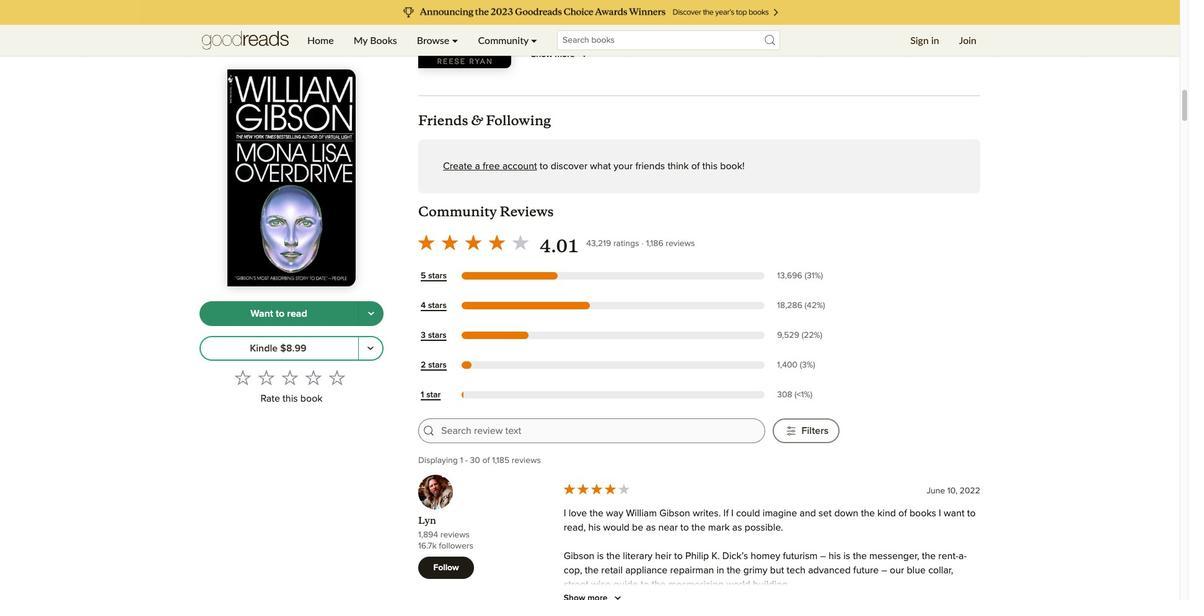 Task type: vqa. For each thing, say whether or not it's contained in the screenshot.
Home image
yes



Task type: locate. For each thing, give the bounding box(es) containing it.
future
[[854, 566, 879, 575]]

the down dick's at bottom
[[727, 566, 741, 575]]

1 horizontal spatial as
[[733, 523, 742, 533]]

star
[[426, 390, 441, 399]]

–
[[821, 551, 826, 561], [882, 566, 888, 575]]

collar,
[[929, 566, 954, 575]]

is up advanced
[[844, 551, 851, 561]]

his up advanced
[[829, 551, 841, 561]]

lyn
[[418, 515, 436, 526]]

0 horizontal spatial reviews
[[441, 531, 470, 539]]

reviews up followers
[[441, 531, 470, 539]]

free
[[483, 161, 500, 171]]

lyn 1,894 reviews 16.7k followers
[[418, 515, 474, 551]]

2 horizontal spatial i
[[939, 508, 942, 518]]

(3%)
[[800, 361, 816, 369]]

13,696 (31%)
[[778, 271, 823, 280]]

0 vertical spatial gibson
[[660, 508, 691, 518]]

community for community reviews
[[418, 203, 497, 220]]

1 horizontal spatial ▾
[[531, 34, 538, 46]]

1,400 (3%)
[[778, 361, 816, 369]]

rate this book
[[261, 394, 323, 404]]

0 vertical spatial community
[[478, 34, 529, 46]]

0 vertical spatial reviews
[[666, 239, 695, 248]]

number of ratings and percentage of total ratings element down (3%)
[[775, 389, 840, 401]]

reviews right 1,185
[[512, 456, 541, 465]]

– up advanced
[[821, 551, 826, 561]]

3 stars from the top
[[428, 331, 447, 340]]

of right think
[[692, 161, 700, 171]]

could
[[737, 508, 761, 518]]

profile image for lyn. image
[[418, 475, 453, 510]]

1 left -
[[460, 456, 463, 465]]

stars right 5 on the top of page
[[428, 271, 447, 280]]

rate
[[261, 394, 280, 404]]

review by lyn element
[[418, 475, 981, 600]]

repairman
[[670, 566, 714, 575]]

0 vertical spatial of
[[692, 161, 700, 171]]

&
[[471, 110, 483, 129]]

number of ratings and percentage of total ratings element containing 9,529 (22%)
[[775, 330, 840, 341]]

street
[[564, 580, 589, 590]]

writes.
[[693, 508, 721, 518]]

to inside button
[[276, 309, 285, 318]]

advertisement region
[[418, 0, 806, 16]]

k.
[[712, 551, 720, 561]]

1 vertical spatial of
[[483, 456, 490, 465]]

average rating of 4.01 stars. figure
[[415, 231, 587, 258]]

0 horizontal spatial –
[[821, 551, 826, 561]]

2 vertical spatial reviews
[[441, 531, 470, 539]]

1 ▾ from the left
[[452, 34, 458, 46]]

my books
[[354, 34, 397, 46]]

as
[[646, 523, 656, 533], [733, 523, 742, 533]]

2 vertical spatial of
[[899, 508, 907, 518]]

this right rate
[[283, 394, 298, 404]]

stars right 4
[[428, 301, 447, 310]]

0 vertical spatial –
[[821, 551, 826, 561]]

what
[[590, 161, 611, 171]]

to left read
[[276, 309, 285, 318]]

follow button
[[418, 557, 474, 579]]

appliance
[[626, 566, 668, 575]]

show more link
[[531, 48, 592, 63]]

in right sign
[[932, 34, 940, 46]]

of right kind
[[899, 508, 907, 518]]

stars right 3
[[428, 331, 447, 340]]

want to read
[[251, 309, 307, 318]]

▾ up show
[[531, 34, 538, 46]]

i
[[564, 508, 566, 518], [732, 508, 734, 518], [939, 508, 942, 518]]

show
[[531, 51, 553, 59]]

retail
[[602, 566, 623, 575]]

9,529
[[778, 331, 800, 340]]

0 horizontal spatial in
[[717, 566, 725, 575]]

book
[[301, 394, 323, 404]]

4.01
[[540, 236, 579, 257]]

discover
[[551, 161, 588, 171]]

3 i from the left
[[939, 508, 942, 518]]

number of ratings and percentage of total ratings element up (22%) at the right bottom of page
[[775, 300, 840, 312]]

13,696
[[778, 271, 803, 280]]

to
[[540, 161, 548, 171], [276, 309, 285, 318], [968, 508, 976, 518], [681, 523, 689, 533], [675, 551, 683, 561], [641, 580, 650, 590]]

16.7k
[[418, 542, 437, 551]]

0 horizontal spatial ▾
[[452, 34, 458, 46]]

gibson inside i love the way william gibson writes. if i could imagine and set down the kind of books i want to read, his would be as near to the mark as possible.
[[660, 508, 691, 518]]

sign
[[911, 34, 929, 46]]

(22%)
[[802, 331, 823, 340]]

gibson inside gibson is the literary heir to philip k. dick's homey futurism – his is the messenger, the rent-a- cop, the retail appliance repairman in the grimy but tech advanced future – our blue collar, street wise guide to the mesmerizing world building.
[[564, 551, 595, 561]]

1 horizontal spatial is
[[844, 551, 851, 561]]

stars for 4 stars
[[428, 301, 447, 310]]

0 horizontal spatial gibson
[[564, 551, 595, 561]]

number of ratings and percentage of total ratings element
[[775, 270, 840, 282], [775, 300, 840, 312], [775, 330, 840, 341], [775, 359, 840, 371], [775, 389, 840, 401]]

number of ratings and percentage of total ratings element containing 308 (<1%)
[[775, 389, 840, 401]]

– left our
[[882, 566, 888, 575]]

number of ratings and percentage of total ratings element containing 13,696 (31%)
[[775, 270, 840, 282]]

kindle $8.99
[[250, 343, 307, 353]]

number of ratings and percentage of total ratings element containing 1,400 (3%)
[[775, 359, 840, 371]]

number of ratings and percentage of total ratings element up (<1%)
[[775, 359, 840, 371]]

advanced
[[808, 566, 851, 575]]

love
[[569, 508, 587, 518]]

2 i from the left
[[732, 508, 734, 518]]

1 left star
[[421, 390, 424, 399]]

2 ▾ from the left
[[531, 34, 538, 46]]

reviews right 1,186
[[666, 239, 695, 248]]

stars right 2
[[428, 361, 447, 369]]

1 horizontal spatial reviews
[[512, 456, 541, 465]]

his right read,
[[589, 523, 601, 533]]

1
[[421, 390, 424, 399], [460, 456, 463, 465]]

1 vertical spatial in
[[717, 566, 725, 575]]

this
[[703, 161, 718, 171], [283, 394, 298, 404]]

(31%)
[[805, 271, 823, 280]]

rate 5 out of 5 image
[[329, 370, 345, 386]]

browse ▾
[[417, 34, 458, 46]]

of right 30
[[483, 456, 490, 465]]

number of ratings and percentage of total ratings element up 18,286 (42%)
[[775, 270, 840, 282]]

i right if
[[732, 508, 734, 518]]

308
[[778, 390, 793, 399]]

home image
[[202, 25, 289, 56]]

join
[[959, 34, 977, 46]]

ratings
[[614, 239, 639, 248]]

1 horizontal spatial this
[[703, 161, 718, 171]]

0 horizontal spatial is
[[597, 551, 604, 561]]

1 vertical spatial this
[[283, 394, 298, 404]]

in down k.
[[717, 566, 725, 575]]

rent-
[[939, 551, 959, 561]]

1,185
[[492, 456, 510, 465]]

5 number of ratings and percentage of total ratings element from the top
[[775, 389, 840, 401]]

▾ right the browse
[[452, 34, 458, 46]]

homey
[[751, 551, 781, 561]]

1 vertical spatial his
[[829, 551, 841, 561]]

in
[[932, 34, 940, 46], [717, 566, 725, 575]]

lyn link
[[418, 515, 436, 526]]

2 horizontal spatial of
[[899, 508, 907, 518]]

1 horizontal spatial in
[[932, 34, 940, 46]]

a-
[[959, 551, 967, 561]]

3 number of ratings and percentage of total ratings element from the top
[[775, 330, 840, 341]]

i left "want"
[[939, 508, 942, 518]]

5
[[421, 271, 426, 280]]

number of ratings and percentage of total ratings element for 1 star
[[775, 389, 840, 401]]

number of ratings and percentage of total ratings element containing 18,286 (42%)
[[775, 300, 840, 312]]

1 horizontal spatial gibson
[[660, 508, 691, 518]]

0 vertical spatial his
[[589, 523, 601, 533]]

to right heir
[[675, 551, 683, 561]]

and
[[800, 508, 816, 518]]

1 is from the left
[[597, 551, 604, 561]]

None search field
[[547, 30, 790, 50]]

dick's
[[723, 551, 749, 561]]

0 horizontal spatial as
[[646, 523, 656, 533]]

1 horizontal spatial –
[[882, 566, 888, 575]]

number of ratings and percentage of total ratings element up (3%)
[[775, 330, 840, 341]]

to right "want"
[[968, 508, 976, 518]]

guide
[[614, 580, 638, 590]]

reviews
[[666, 239, 695, 248], [512, 456, 541, 465], [441, 531, 470, 539]]

set
[[819, 508, 832, 518]]

1 vertical spatial –
[[882, 566, 888, 575]]

way
[[606, 508, 624, 518]]

18,286
[[778, 301, 803, 310]]

30
[[470, 456, 480, 465]]

is up the retail at the bottom of the page
[[597, 551, 604, 561]]

as right be
[[646, 523, 656, 533]]

1 horizontal spatial 1
[[460, 456, 463, 465]]

2 stars from the top
[[428, 301, 447, 310]]

0 horizontal spatial 1
[[421, 390, 424, 399]]

1 horizontal spatial his
[[829, 551, 841, 561]]

this left book!
[[703, 161, 718, 171]]

home link
[[298, 25, 344, 56]]

1 as from the left
[[646, 523, 656, 533]]

i left the love
[[564, 508, 566, 518]]

1 horizontal spatial i
[[732, 508, 734, 518]]

4 stars from the top
[[428, 361, 447, 369]]

0 horizontal spatial i
[[564, 508, 566, 518]]

1 horizontal spatial of
[[692, 161, 700, 171]]

rating 0 out of 5 group
[[231, 366, 349, 389]]

1 number of ratings and percentage of total ratings element from the top
[[775, 270, 840, 282]]

mesmerizing
[[669, 580, 724, 590]]

is
[[597, 551, 604, 561], [844, 551, 851, 561]]

1 vertical spatial gibson
[[564, 551, 595, 561]]

rate 3 out of 5 image
[[282, 370, 298, 386]]

his
[[589, 523, 601, 533], [829, 551, 841, 561]]

as down could
[[733, 523, 742, 533]]

to right account
[[540, 161, 548, 171]]

0 horizontal spatial his
[[589, 523, 601, 533]]

gibson
[[660, 508, 691, 518], [564, 551, 595, 561]]

▾ for browse ▾
[[452, 34, 458, 46]]

2 horizontal spatial reviews
[[666, 239, 695, 248]]

friends & following
[[418, 110, 551, 129]]

1 stars from the top
[[428, 271, 447, 280]]

community
[[478, 34, 529, 46], [418, 203, 497, 220]]

want to read button
[[200, 301, 359, 326]]

gibson up cop,
[[564, 551, 595, 561]]

2 number of ratings and percentage of total ratings element from the top
[[775, 300, 840, 312]]

building.
[[753, 580, 790, 590]]

of
[[692, 161, 700, 171], [483, 456, 490, 465], [899, 508, 907, 518]]

read
[[287, 309, 307, 318]]

4 number of ratings and percentage of total ratings element from the top
[[775, 359, 840, 371]]

gibson up the near
[[660, 508, 691, 518]]

book!
[[721, 161, 745, 171]]

1 vertical spatial community
[[418, 203, 497, 220]]

world
[[727, 580, 751, 590]]



Task type: describe. For each thing, give the bounding box(es) containing it.
in inside gibson is the literary heir to philip k. dick's homey futurism – his is the messenger, the rent-a- cop, the retail appliance repairman in the grimy but tech advanced future – our blue collar, street wise guide to the mesmerizing world building.
[[717, 566, 725, 575]]

1,400
[[778, 361, 798, 369]]

june 10, 2022 link
[[927, 486, 981, 495]]

community reviews
[[418, 203, 554, 220]]

our
[[890, 566, 905, 575]]

my
[[354, 34, 368, 46]]

0 horizontal spatial of
[[483, 456, 490, 465]]

down
[[835, 508, 859, 518]]

but
[[770, 566, 784, 575]]

sign in link
[[901, 25, 950, 56]]

rating 4 out of 5 image
[[563, 482, 631, 496]]

stars for 3 stars
[[428, 331, 447, 340]]

community for community ▾
[[478, 34, 529, 46]]

my books link
[[344, 25, 407, 56]]

literary
[[623, 551, 653, 561]]

to down appliance
[[641, 580, 650, 590]]

your
[[614, 161, 633, 171]]

follow
[[434, 564, 459, 572]]

10,
[[948, 486, 958, 495]]

43,219
[[587, 239, 611, 248]]

the up wise
[[585, 566, 599, 575]]

friends
[[636, 161, 665, 171]]

books
[[910, 508, 937, 518]]

william
[[626, 508, 657, 518]]

2 as from the left
[[733, 523, 742, 533]]

a
[[475, 161, 480, 171]]

read,
[[564, 523, 586, 533]]

community ▾
[[478, 34, 538, 46]]

the down writes.
[[692, 523, 706, 533]]

1,186
[[646, 239, 664, 248]]

43,219 ratings and 1,186 reviews figure
[[587, 236, 695, 251]]

filters
[[802, 426, 829, 436]]

308 (<1%)
[[778, 390, 813, 399]]

futurism
[[783, 551, 818, 561]]

philip
[[686, 551, 709, 561]]

the up collar,
[[922, 551, 936, 561]]

tech
[[787, 566, 806, 575]]

43,219 ratings
[[587, 239, 639, 248]]

filters button
[[773, 419, 840, 443]]

3
[[421, 331, 426, 340]]

books
[[370, 34, 397, 46]]

want
[[944, 508, 965, 518]]

book cover image
[[418, 0, 511, 68]]

Search review text search field
[[441, 424, 758, 438]]

discover the winners for the best books of the year in the 2023 goodreads choice awards image
[[139, 0, 1041, 25]]

home
[[307, 34, 334, 46]]

18,286 (42%)
[[778, 301, 826, 310]]

more
[[555, 51, 575, 59]]

1 i from the left
[[564, 508, 566, 518]]

sign in
[[911, 34, 940, 46]]

show more
[[531, 51, 577, 59]]

rate this book element
[[200, 366, 384, 409]]

stars for 2 stars
[[428, 361, 447, 369]]

wise
[[591, 580, 611, 590]]

rating 4.01 out of 5 image
[[415, 231, 533, 254]]

the down appliance
[[652, 580, 666, 590]]

0 vertical spatial in
[[932, 34, 940, 46]]

2022
[[960, 486, 981, 495]]

kindle $8.99 link
[[200, 336, 359, 361]]

Search by book title or ISBN text field
[[557, 30, 781, 50]]

number of ratings and percentage of total ratings element for 3 stars
[[775, 330, 840, 341]]

2 is from the left
[[844, 551, 851, 561]]

account
[[503, 161, 537, 171]]

5 stars
[[421, 271, 447, 280]]

1,894
[[418, 531, 438, 539]]

mark
[[708, 523, 730, 533]]

1,186 reviews
[[646, 239, 695, 248]]

2
[[421, 361, 426, 369]]

reviews
[[500, 203, 554, 220]]

number of ratings and percentage of total ratings element for 2 stars
[[775, 359, 840, 371]]

cop,
[[564, 566, 582, 575]]

number of ratings and percentage of total ratings element for 5 stars
[[775, 270, 840, 282]]

9,529 (22%)
[[778, 331, 823, 340]]

messenger,
[[870, 551, 920, 561]]

(42%)
[[805, 301, 826, 310]]

if
[[724, 508, 729, 518]]

want
[[251, 309, 273, 318]]

of inside i love the way william gibson writes. if i could imagine and set down the kind of books i want to read, his would be as near to the mark as possible.
[[899, 508, 907, 518]]

june
[[927, 486, 946, 495]]

blue
[[907, 566, 926, 575]]

-
[[465, 456, 468, 465]]

the left way
[[590, 508, 604, 518]]

0 vertical spatial this
[[703, 161, 718, 171]]

reviews inside lyn 1,894 reviews 16.7k followers
[[441, 531, 470, 539]]

the up the retail at the bottom of the page
[[607, 551, 621, 561]]

1 star
[[421, 390, 441, 399]]

number of ratings and percentage of total ratings element for 4 stars
[[775, 300, 840, 312]]

displaying 1 - 30 of 1,185 reviews
[[418, 456, 541, 465]]

the up future
[[853, 551, 867, 561]]

rate 1 out of 5 image
[[235, 370, 251, 386]]

1 vertical spatial reviews
[[512, 456, 541, 465]]

rate 4 out of 5 image
[[305, 370, 321, 386]]

1 vertical spatial 1
[[460, 456, 463, 465]]

reviews inside figure
[[666, 239, 695, 248]]

create a free account link
[[443, 161, 537, 171]]

rate 2 out of 5 image
[[258, 370, 274, 386]]

4
[[421, 301, 426, 310]]

be
[[632, 523, 644, 533]]

3 stars
[[421, 331, 447, 340]]

friends
[[418, 112, 468, 129]]

browse ▾ link
[[407, 25, 468, 56]]

the left kind
[[861, 508, 875, 518]]

think
[[668, 161, 689, 171]]

4 stars
[[421, 301, 447, 310]]

his inside i love the way william gibson writes. if i could imagine and set down the kind of books i want to read, his would be as near to the mark as possible.
[[589, 523, 601, 533]]

stars for 5 stars
[[428, 271, 447, 280]]

kindle
[[250, 343, 278, 353]]

▾ for community ▾
[[531, 34, 538, 46]]

0 vertical spatial 1
[[421, 390, 424, 399]]

heir
[[655, 551, 672, 561]]

create
[[443, 161, 473, 171]]

0 horizontal spatial this
[[283, 394, 298, 404]]

community ▾ link
[[468, 25, 547, 56]]

his inside gibson is the literary heir to philip k. dick's homey futurism – his is the messenger, the rent-a- cop, the retail appliance repairman in the grimy but tech advanced future – our blue collar, street wise guide to the mesmerizing world building.
[[829, 551, 841, 561]]

imagine
[[763, 508, 798, 518]]

to right the near
[[681, 523, 689, 533]]



